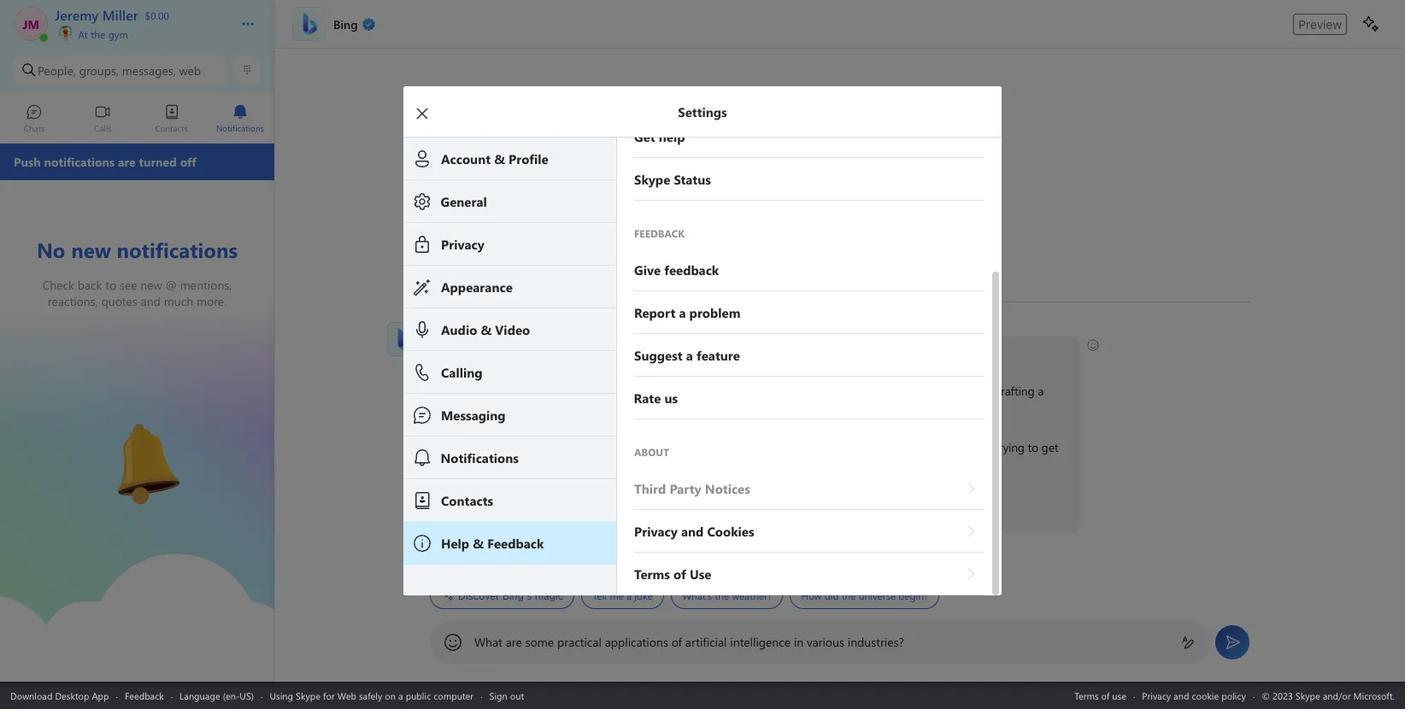 Task type: vqa. For each thing, say whether or not it's contained in the screenshot.
the left second
no



Task type: describe. For each thing, give the bounding box(es) containing it.
concern.
[[904, 496, 947, 512]]

cambridge,
[[756, 383, 815, 399]]

1 get from the left
[[874, 439, 891, 456]]

1 vertical spatial just
[[839, 496, 857, 512]]

computer
[[434, 689, 474, 702]]

trying
[[994, 439, 1025, 456]]

in
[[551, 402, 561, 418]]

learning.
[[586, 439, 630, 456]]

mention
[[676, 402, 719, 418]]

am
[[477, 321, 493, 335]]

privacy
[[1142, 689, 1171, 702]]

2 vertical spatial for
[[323, 689, 335, 702]]

are
[[506, 634, 522, 650]]

kids.
[[526, 402, 548, 418]]

and
[[1174, 689, 1189, 702]]

this
[[464, 345, 482, 362]]

preview,
[[487, 439, 529, 456]]

better!
[[439, 458, 473, 474]]

discover bing's magic
[[458, 589, 564, 602]]

people,
[[38, 62, 76, 78]]

2 get from the left
[[1041, 439, 1058, 456]]

how did the universe begin? button
[[790, 582, 940, 609]]

if
[[669, 496, 676, 512]]

give
[[743, 496, 764, 512]]

policy
[[1222, 689, 1246, 702]]

download desktop app link
[[10, 689, 109, 702]]

ask
[[439, 383, 458, 399]]

9:24
[[455, 321, 474, 335]]

so
[[532, 439, 544, 456]]

terms of use link
[[1075, 689, 1126, 702]]

2 horizontal spatial you
[[679, 496, 698, 512]]

feedback,
[[786, 496, 836, 512]]

me left with
[[722, 402, 738, 418]]

don't
[[843, 439, 871, 456]]

discover
[[458, 589, 500, 602]]

question,
[[540, 383, 587, 399]]

feedback
[[125, 689, 164, 702]]

restaurants
[[683, 383, 740, 399]]

still
[[566, 439, 583, 456]]

what
[[474, 634, 502, 650]]

the inside button
[[842, 589, 856, 603]]

groups, inside ask me any type of question, like finding vegan restaurants in cambridge, itinerary for your trip to europe or drafting a story for curious kids. in groups, remember to mention me with @bing. i'm an ai preview, so i'm still learning. sometimes i might say something weird. don't get mad at me, i'm just trying to get better! if you want to start over, type
[[564, 402, 603, 418]]

skype
[[296, 689, 320, 702]]

to down vegan
[[662, 402, 673, 418]]

at
[[78, 27, 88, 41]]

0 vertical spatial how
[[526, 345, 550, 362]]

what's the weather?
[[682, 589, 772, 603]]

on
[[385, 689, 396, 702]]

to right trip
[[927, 383, 938, 399]]

artificial
[[685, 634, 727, 650]]

intelligence
[[730, 634, 791, 650]]

finding
[[610, 383, 646, 399]]

in inside ask me any type of question, like finding vegan restaurants in cambridge, itinerary for your trip to europe or drafting a story for curious kids. in groups, remember to mention me with @bing. i'm an ai preview, so i'm still learning. sometimes i might say something weird. don't get mad at me, i'm just trying to get better! if you want to start over, type
[[743, 383, 752, 399]]

newtopic . and if you want to give me feedback, just report a concern.
[[591, 496, 950, 512]]

0 vertical spatial for
[[863, 383, 877, 399]]

2 horizontal spatial of
[[1101, 689, 1110, 702]]

1 horizontal spatial in
[[794, 634, 804, 650]]

preview
[[1298, 17, 1342, 31]]

a right on
[[398, 689, 403, 702]]

curious
[[486, 402, 523, 418]]

language
[[180, 689, 220, 702]]

start
[[513, 496, 536, 512]]

cookie
[[1192, 689, 1219, 702]]

out
[[510, 689, 524, 702]]

desktop
[[55, 689, 89, 702]]

a right report
[[895, 496, 901, 512]]

sign
[[489, 689, 507, 702]]

1 i'm from the left
[[439, 439, 455, 456]]

messages,
[[122, 62, 176, 78]]

weird.
[[810, 439, 840, 456]]

practical
[[557, 634, 602, 650]]

Type a message text field
[[474, 634, 1167, 650]]

report
[[860, 496, 892, 512]]

to left 'give'
[[729, 496, 740, 512]]

me left the any on the left bottom of page
[[461, 383, 477, 399]]

any
[[480, 383, 498, 399]]

web
[[179, 62, 201, 78]]

over,
[[539, 496, 563, 512]]

app
[[92, 689, 109, 702]]

people, groups, messages, web
[[38, 62, 201, 78]]

using skype for web safely on a public computer link
[[270, 689, 474, 702]]

did
[[824, 589, 839, 603]]

applications
[[605, 634, 668, 650]]

europe
[[941, 383, 977, 399]]

hey, this is bing ! how can i help you today?
[[439, 345, 665, 362]]

say
[[732, 439, 749, 456]]

us)
[[240, 689, 254, 702]]

if
[[439, 496, 446, 512]]

download desktop app
[[10, 689, 109, 702]]

help & feedback dialog
[[403, 0, 1027, 596]]

what's
[[682, 589, 712, 603]]

and
[[645, 496, 666, 512]]

ai
[[474, 439, 484, 456]]



Task type: locate. For each thing, give the bounding box(es) containing it.
1 horizontal spatial i'm
[[547, 439, 563, 456]]

2 i'm from the left
[[547, 439, 563, 456]]

2 horizontal spatial for
[[863, 383, 877, 399]]

2 want from the left
[[701, 496, 726, 512]]

to
[[927, 383, 938, 399], [662, 402, 673, 418], [1028, 439, 1038, 456], [499, 496, 510, 512], [729, 496, 740, 512]]

2 horizontal spatial the
[[842, 589, 856, 603]]

what's the weather? button
[[671, 582, 783, 609]]

groups, down at the gym on the left of page
[[79, 62, 119, 78]]

of up "kids."
[[527, 383, 537, 399]]

i left might
[[693, 439, 696, 456]]

to left start
[[499, 496, 510, 512]]

can
[[553, 345, 571, 362]]

0 vertical spatial i
[[574, 345, 577, 362]]

want
[[471, 496, 496, 512], [701, 496, 726, 512]]

1 vertical spatial how
[[801, 589, 822, 603]]

magic
[[535, 589, 564, 602]]

0 horizontal spatial for
[[323, 689, 335, 702]]

how did the universe begin?
[[801, 589, 928, 603]]

i inside ask me any type of question, like finding vegan restaurants in cambridge, itinerary for your trip to europe or drafting a story for curious kids. in groups, remember to mention me with @bing. i'm an ai preview, so i'm still learning. sometimes i might say something weird. don't get mad at me, i'm just trying to get better! if you want to start over, type
[[693, 439, 696, 456]]

just left report
[[839, 496, 857, 512]]

itinerary
[[818, 383, 860, 399]]

joke
[[634, 589, 653, 603]]

of inside ask me any type of question, like finding vegan restaurants in cambridge, itinerary for your trip to europe or drafting a story for curious kids. in groups, remember to mention me with @bing. i'm an ai preview, so i'm still learning. sometimes i might say something weird. don't get mad at me, i'm just trying to get better! if you want to start over, type
[[527, 383, 537, 399]]

story
[[439, 402, 465, 418]]

3 i'm from the left
[[954, 439, 970, 456]]

at the gym
[[75, 27, 128, 41]]

terms of use
[[1075, 689, 1126, 702]]

(en-
[[223, 689, 240, 702]]

various
[[807, 634, 844, 650]]

to right "trying"
[[1028, 439, 1038, 456]]

how inside button
[[801, 589, 822, 603]]

0 horizontal spatial i
[[574, 345, 577, 362]]

me right tell
[[610, 589, 624, 603]]

0 horizontal spatial of
[[527, 383, 537, 399]]

a
[[1038, 383, 1044, 399], [895, 496, 901, 512], [627, 589, 632, 603], [398, 689, 403, 702]]

a inside button
[[627, 589, 632, 603]]

tab list
[[0, 97, 274, 144]]

tell me a joke
[[593, 589, 653, 603]]

i'm
[[439, 439, 455, 456], [547, 439, 563, 456], [954, 439, 970, 456]]

might
[[699, 439, 729, 456]]

the inside button
[[91, 27, 105, 41]]

hey,
[[439, 345, 461, 362]]

at the gym button
[[55, 24, 224, 41]]

1 horizontal spatial the
[[715, 589, 729, 603]]

0 horizontal spatial you
[[449, 496, 468, 512]]

1 horizontal spatial just
[[973, 439, 991, 456]]

i'm right so
[[547, 439, 563, 456]]

you inside ask me any type of question, like finding vegan restaurants in cambridge, itinerary for your trip to europe or drafting a story for curious kids. in groups, remember to mention me with @bing. i'm an ai preview, so i'm still learning. sometimes i might say something weird. don't get mad at me, i'm just trying to get better! if you want to start over, type
[[449, 496, 468, 512]]

in left various at right bottom
[[794, 634, 804, 650]]

0 horizontal spatial groups,
[[79, 62, 119, 78]]

ask me any type of question, like finding vegan restaurants in cambridge, itinerary for your trip to europe or drafting a story for curious kids. in groups, remember to mention me with @bing. i'm an ai preview, so i'm still learning. sometimes i might say something weird. don't get mad at me, i'm just trying to get better! if you want to start over, type
[[439, 383, 1061, 512]]

0 horizontal spatial type
[[501, 383, 524, 399]]

trip
[[906, 383, 924, 399]]

0 horizontal spatial get
[[874, 439, 891, 456]]

i'm right me,
[[954, 439, 970, 456]]

with
[[741, 402, 763, 418]]

an
[[458, 439, 471, 456]]

2 horizontal spatial i'm
[[954, 439, 970, 456]]

you right if
[[449, 496, 468, 512]]

(openhands)
[[952, 495, 1016, 511]]

using
[[270, 689, 293, 702]]

i right "can"
[[574, 345, 577, 362]]

me right 'give'
[[767, 496, 783, 512]]

type up the 'curious'
[[501, 383, 524, 399]]

1 vertical spatial groups,
[[564, 402, 603, 418]]

type right over, on the bottom of the page
[[566, 496, 588, 512]]

1 vertical spatial of
[[671, 634, 682, 650]]

using skype for web safely on a public computer
[[270, 689, 474, 702]]

1 vertical spatial i
[[693, 439, 696, 456]]

your
[[880, 383, 903, 399]]

bing's
[[502, 589, 532, 602]]

just inside ask me any type of question, like finding vegan restaurants in cambridge, itinerary for your trip to europe or drafting a story for curious kids. in groups, remember to mention me with @bing. i'm an ai preview, so i'm still learning. sometimes i might say something weird. don't get mad at me, i'm just trying to get better! if you want to start over, type
[[973, 439, 991, 456]]

0 horizontal spatial just
[[839, 496, 857, 512]]

(smileeyes)
[[666, 344, 722, 361]]

0 vertical spatial groups,
[[79, 62, 119, 78]]

safely
[[359, 689, 382, 702]]

mad
[[894, 439, 917, 456]]

sometimes
[[633, 439, 690, 456]]

for
[[863, 383, 877, 399], [468, 402, 482, 418], [323, 689, 335, 702]]

want left start
[[471, 496, 496, 512]]

gym
[[108, 27, 128, 41]]

1 want from the left
[[471, 496, 496, 512]]

1 horizontal spatial you
[[606, 345, 625, 362]]

groups,
[[79, 62, 119, 78], [564, 402, 603, 418]]

something
[[752, 439, 807, 456]]

the right "at"
[[91, 27, 105, 41]]

language (en-us)
[[180, 689, 254, 702]]

the for what's
[[715, 589, 729, 603]]

you right 'if'
[[679, 496, 698, 512]]

!
[[520, 345, 523, 362]]

help
[[580, 345, 603, 362]]

want inside ask me any type of question, like finding vegan restaurants in cambridge, itinerary for your trip to europe or drafting a story for curious kids. in groups, remember to mention me with @bing. i'm an ai preview, so i'm still learning. sometimes i might say something weird. don't get mad at me, i'm just trying to get better! if you want to start over, type
[[471, 496, 496, 512]]

me inside button
[[610, 589, 624, 603]]

get left mad
[[874, 439, 891, 456]]

0 horizontal spatial i'm
[[439, 439, 455, 456]]

of left the use
[[1101, 689, 1110, 702]]

a inside ask me any type of question, like finding vegan restaurants in cambridge, itinerary for your trip to europe or drafting a story for curious kids. in groups, remember to mention me with @bing. i'm an ai preview, so i'm still learning. sometimes i might say something weird. don't get mad at me, i'm just trying to get better! if you want to start over, type
[[1038, 383, 1044, 399]]

language (en-us) link
[[180, 689, 254, 702]]

1 horizontal spatial for
[[468, 402, 482, 418]]

0 vertical spatial of
[[527, 383, 537, 399]]

1 horizontal spatial get
[[1041, 439, 1058, 456]]

terms
[[1075, 689, 1099, 702]]

of left artificial at bottom
[[671, 634, 682, 650]]

@bing.
[[766, 402, 802, 418]]

some
[[525, 634, 554, 650]]

wednesday, november 8, 2023 heading
[[430, 282, 1250, 313]]

0 horizontal spatial want
[[471, 496, 496, 512]]

how left did
[[801, 589, 822, 603]]

just left "trying"
[[973, 439, 991, 456]]

industries?
[[848, 634, 904, 650]]

for left web
[[323, 689, 335, 702]]

1 vertical spatial for
[[468, 402, 482, 418]]

the
[[91, 27, 105, 41], [715, 589, 729, 603], [842, 589, 856, 603]]

get right "trying"
[[1041, 439, 1058, 456]]

weather?
[[732, 589, 772, 603]]

a left joke in the bottom left of the page
[[627, 589, 632, 603]]

2 vertical spatial of
[[1101, 689, 1110, 702]]

bing
[[496, 345, 520, 362]]

for left your at the right of the page
[[863, 383, 877, 399]]

0 vertical spatial just
[[973, 439, 991, 456]]

the right did
[[842, 589, 856, 603]]

use
[[1112, 689, 1126, 702]]

0 horizontal spatial how
[[526, 345, 550, 362]]

0 vertical spatial type
[[501, 383, 524, 399]]

1 vertical spatial type
[[566, 496, 588, 512]]

you
[[606, 345, 625, 362], [449, 496, 468, 512], [679, 496, 698, 512]]

in up with
[[743, 383, 752, 399]]

1 horizontal spatial groups,
[[564, 402, 603, 418]]

how right !
[[526, 345, 550, 362]]

at
[[920, 439, 930, 456]]

or
[[980, 383, 991, 399]]

0 horizontal spatial in
[[743, 383, 752, 399]]

people, groups, messages, web button
[[14, 55, 226, 85]]

is
[[485, 345, 493, 362]]

want left 'give'
[[701, 496, 726, 512]]

1 horizontal spatial i
[[693, 439, 696, 456]]

the inside 'button'
[[715, 589, 729, 603]]

drafting
[[994, 383, 1035, 399]]

universe
[[859, 589, 896, 603]]

1 horizontal spatial want
[[701, 496, 726, 512]]

public
[[406, 689, 431, 702]]

begin?
[[899, 589, 928, 603]]

for right the story
[[468, 402, 482, 418]]

i'm left an
[[439, 439, 455, 456]]

0 vertical spatial in
[[743, 383, 752, 399]]

of
[[527, 383, 537, 399], [671, 634, 682, 650], [1101, 689, 1110, 702]]

newtopic
[[591, 496, 640, 512]]

.
[[640, 496, 642, 512]]

you right help
[[606, 345, 625, 362]]

vegan
[[649, 383, 680, 399]]

1 horizontal spatial type
[[566, 496, 588, 512]]

sign out link
[[489, 689, 524, 702]]

what are some practical applications of artificial intelligence in various industries?
[[474, 634, 904, 650]]

1 horizontal spatial how
[[801, 589, 822, 603]]

the right what's on the bottom
[[715, 589, 729, 603]]

1 horizontal spatial of
[[671, 634, 682, 650]]

groups, inside button
[[79, 62, 119, 78]]

groups, down like
[[564, 402, 603, 418]]

the for at
[[91, 27, 105, 41]]

a right drafting
[[1038, 383, 1044, 399]]

0 horizontal spatial the
[[91, 27, 105, 41]]

get
[[874, 439, 891, 456], [1041, 439, 1058, 456]]

1 vertical spatial in
[[794, 634, 804, 650]]

bell
[[86, 417, 108, 435]]



